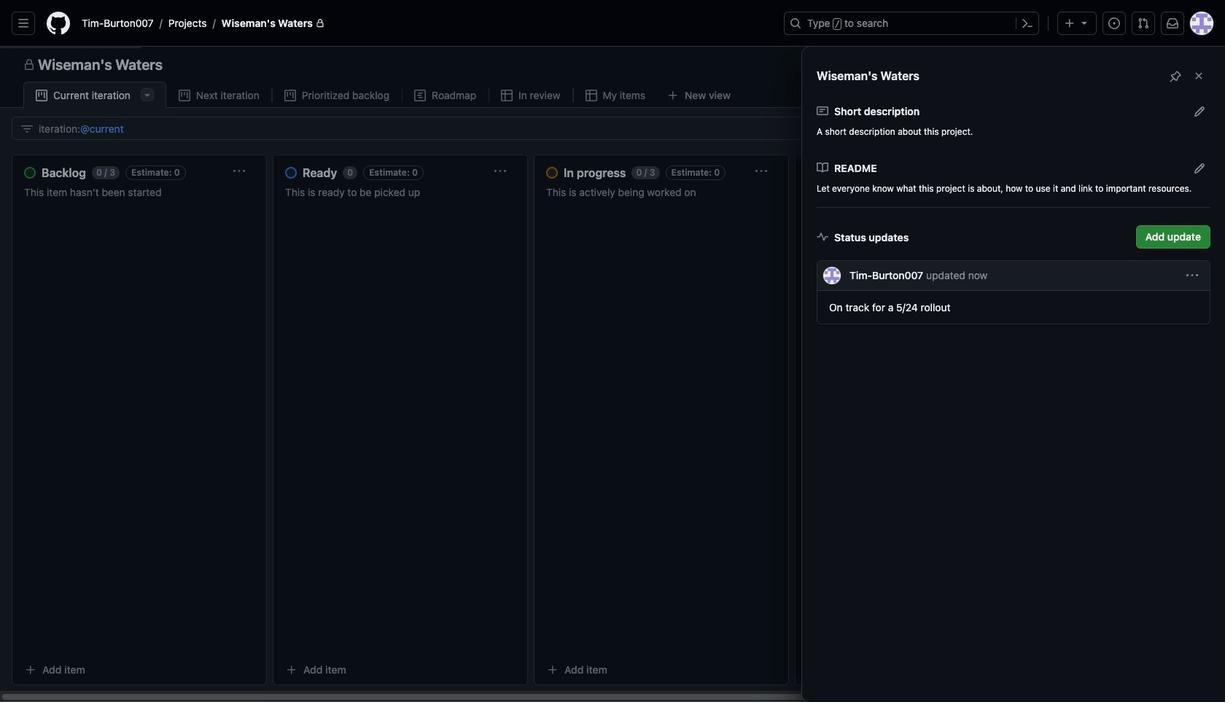 Task type: locate. For each thing, give the bounding box(es) containing it.
project navigation
[[0, 47, 1226, 82]]

lock image
[[316, 19, 325, 28]]

status update options image
[[1187, 270, 1199, 282]]

sc 9kayk9 0 image inside project navigation
[[23, 59, 35, 71]]

region
[[0, 47, 1226, 703]]

list
[[76, 12, 776, 35]]

homepage image
[[47, 12, 70, 35]]

edit short description image
[[1194, 105, 1206, 117]]

command palette image
[[1022, 18, 1034, 29]]

notifications image
[[1167, 18, 1179, 29]]

tab panel
[[0, 108, 1226, 703]]

list item inside the side panel: project information dialog
[[817, 260, 1211, 325]]

view options for current iteration image
[[141, 89, 153, 101]]

triangle down image
[[1079, 17, 1091, 28]]

sc 9kayk9 0 image
[[23, 59, 35, 71], [36, 90, 47, 101], [501, 90, 513, 101], [586, 90, 597, 101], [817, 105, 829, 117], [817, 162, 829, 174]]

side panel: project information dialog
[[0, 47, 1226, 703]]

@tim burton007 image
[[824, 267, 841, 285]]

edit readme tooltip
[[1194, 160, 1206, 175]]

tab list
[[23, 82, 764, 109]]

side panel controls group
[[1164, 64, 1211, 88]]

list item
[[817, 260, 1211, 325]]

git pull request image
[[1138, 18, 1150, 29]]

edit short description tooltip
[[1194, 103, 1206, 119]]

sc 9kayk9 0 image
[[179, 90, 190, 101], [284, 90, 296, 101], [415, 90, 426, 101], [21, 123, 33, 135], [817, 231, 829, 243]]



Task type: describe. For each thing, give the bounding box(es) containing it.
edit readme image
[[1194, 162, 1206, 174]]

issue opened image
[[1109, 18, 1121, 29]]

plus image
[[1065, 17, 1076, 29]]

pin side panel image
[[1170, 70, 1182, 82]]

pin side panel tooltip
[[1170, 68, 1182, 84]]

close panel image
[[1194, 70, 1205, 82]]



Task type: vqa. For each thing, say whether or not it's contained in the screenshot.
option
no



